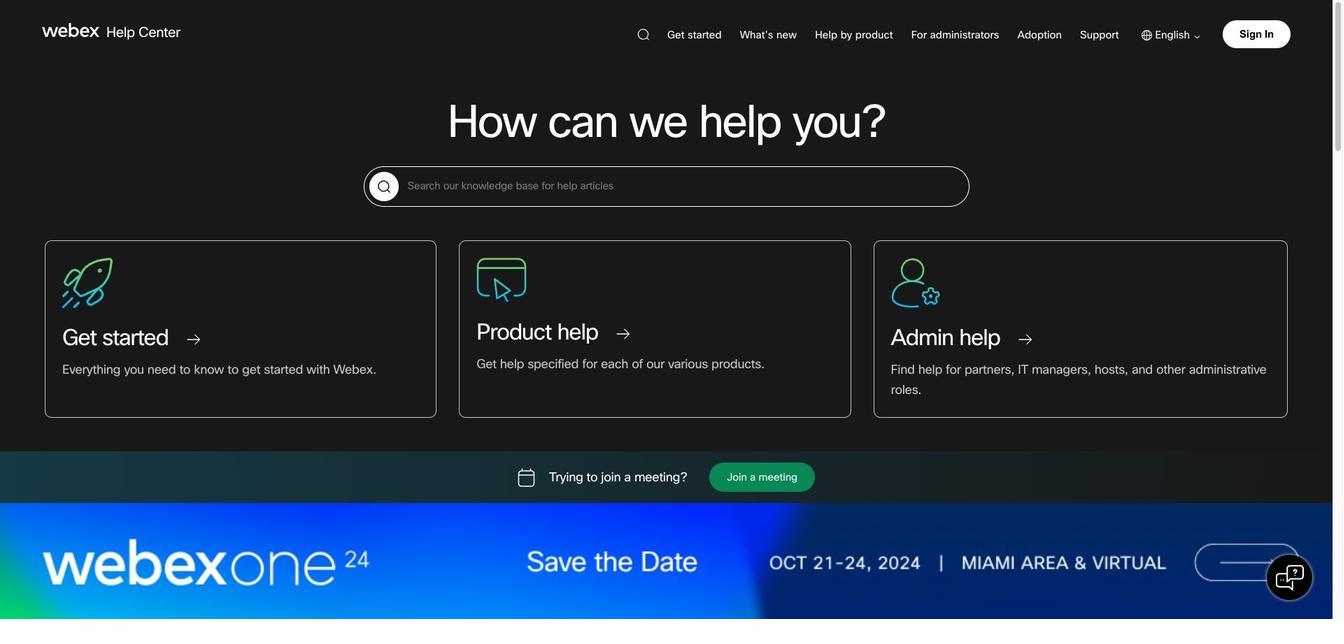 Task type: locate. For each thing, give the bounding box(es) containing it.
1 horizontal spatial search icon image
[[637, 29, 649, 41]]

get started image
[[62, 258, 113, 308]]

0 vertical spatial search icon image
[[637, 29, 649, 41]]

webexone2024 image
[[0, 504, 1333, 620]]

product help image
[[477, 258, 527, 303]]

chat help image
[[1276, 564, 1304, 593]]

webex logo image
[[42, 23, 99, 37]]

1 vertical spatial search icon image
[[369, 172, 398, 201]]

search icon image
[[637, 29, 649, 41], [369, 172, 398, 201]]

0 horizontal spatial search icon image
[[369, 172, 398, 201]]



Task type: describe. For each thing, give the bounding box(es) containing it.
search-input field
[[364, 167, 968, 206]]

admin help image
[[891, 258, 940, 308]]

arrow image
[[1190, 36, 1200, 39]]



Task type: vqa. For each thing, say whether or not it's contained in the screenshot.
the Windows, ,MacOS, ,Web Browser, ,Android, ,iOS, ,Linux, ,MacOS VDI, ,Windows VDI Element
no



